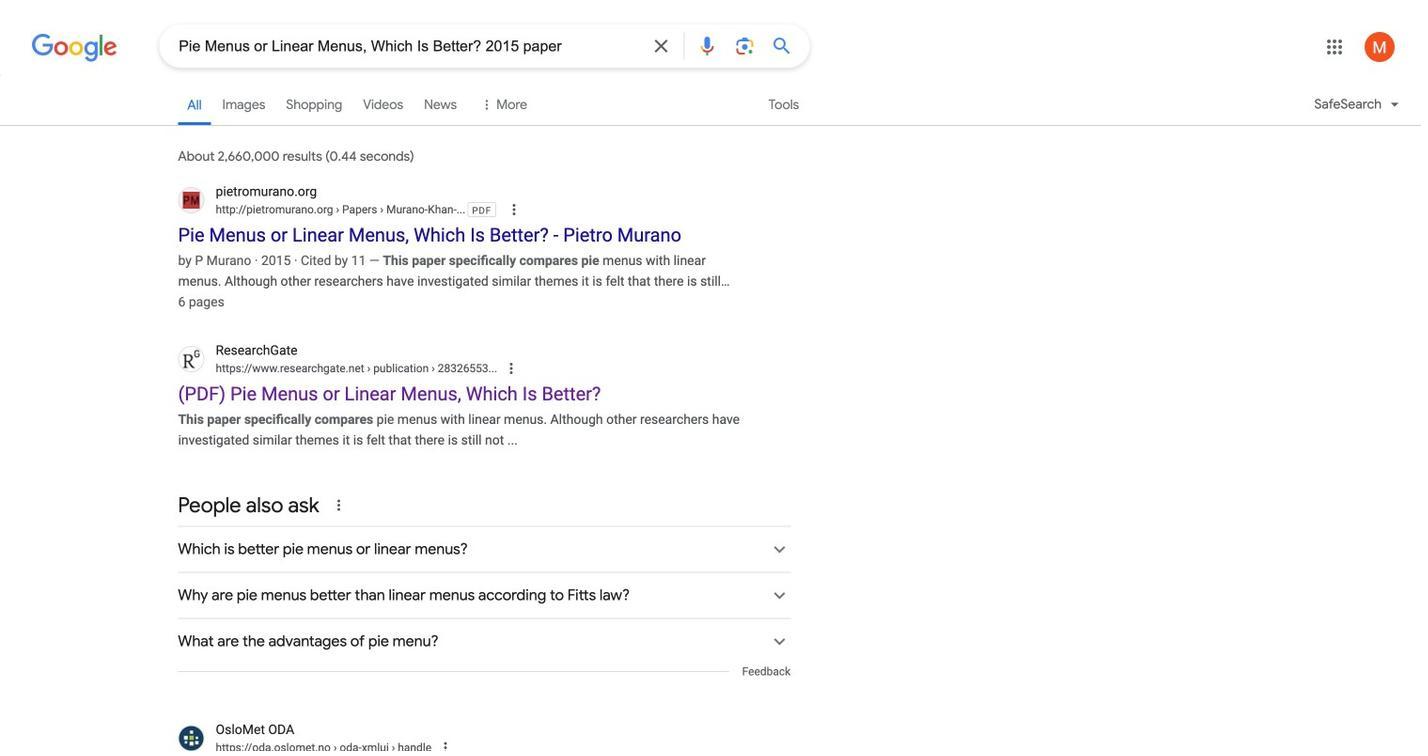 Task type: vqa. For each thing, say whether or not it's contained in the screenshot.
add for Add a label
no



Task type: locate. For each thing, give the bounding box(es) containing it.
None text field
[[333, 203, 465, 216], [216, 360, 497, 377], [364, 362, 497, 375], [216, 740, 431, 751], [331, 741, 431, 751], [333, 203, 465, 216], [216, 360, 497, 377], [364, 362, 497, 375], [216, 740, 431, 751], [331, 741, 431, 751]]

Search text field
[[179, 36, 639, 59]]

navigation
[[0, 83, 1422, 136]]

search by image image
[[734, 35, 756, 57]]

None search field
[[0, 24, 810, 68]]

None text field
[[216, 201, 465, 218]]



Task type: describe. For each thing, give the bounding box(es) containing it.
search by voice image
[[696, 35, 719, 57]]

google image
[[31, 34, 118, 62]]



